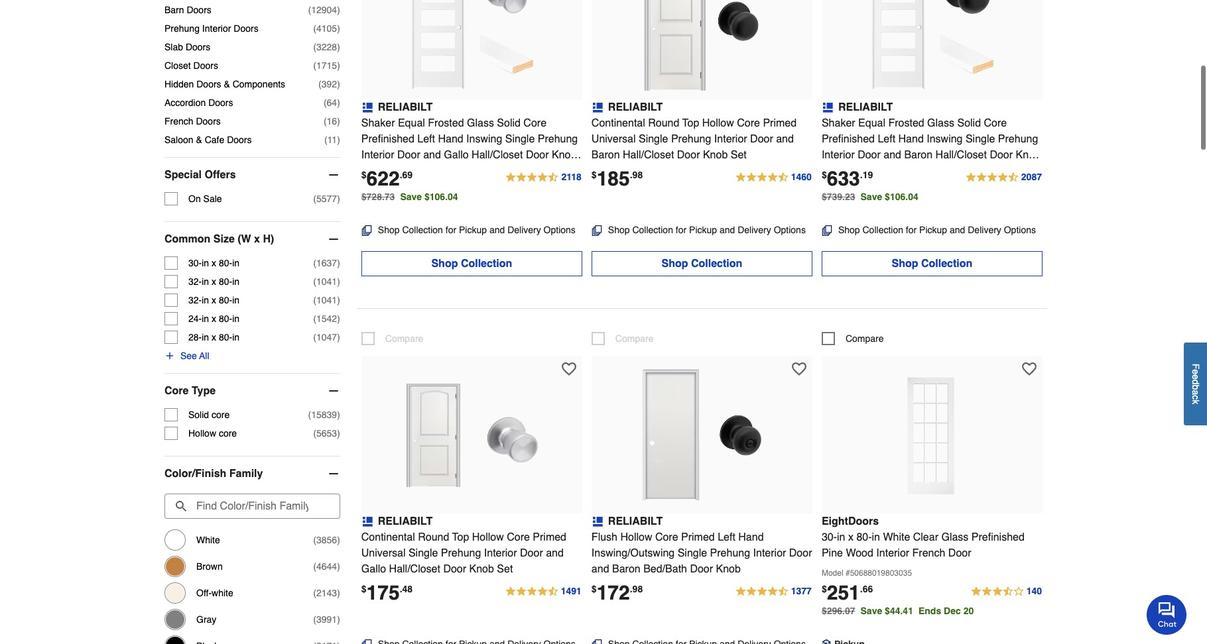 Task type: vqa. For each thing, say whether or not it's contained in the screenshot.
White to the left
yes



Task type: locate. For each thing, give the bounding box(es) containing it.
$ right 1460
[[822, 170, 827, 180]]

) down 15839
[[337, 428, 340, 439]]

0 horizontal spatial heart outline image
[[562, 362, 576, 376]]

1 horizontal spatial delivery
[[738, 225, 771, 235]]

2 for from the left
[[676, 225, 687, 235]]

2 horizontal spatial shop collection link
[[822, 251, 1043, 276]]

e up "d"
[[1190, 370, 1201, 375]]

prefinished for shaker equal frosted glass solid core prefinished left hand inswing single prehung interior door and gallo hall/closet door knob set
[[361, 133, 414, 145]]

) up ( 392 ) on the left of the page
[[337, 60, 340, 71]]

gallo up 175
[[361, 563, 386, 575]]

hall/closet inside reliabilt shaker equal frosted glass solid core prefinished left hand inswing single prehung interior door and gallo hall/closet door knob set
[[472, 149, 523, 161]]

hall/closet inside reliabilt shaker equal frosted glass solid core prefinished left hand inswing single prehung interior door and baron hall/closet door knob set
[[935, 149, 987, 161]]

white up brown
[[196, 535, 220, 546]]

prefinished up actual price $622.69 element
[[361, 133, 414, 145]]

gr_9435 element
[[591, 332, 654, 345]]

185
[[597, 167, 630, 190]]

) up ( 5653 )
[[337, 410, 340, 420]]

2 horizontal spatial left
[[878, 133, 895, 145]]

4.5 stars image for 172
[[735, 584, 812, 600]]

doors right cafe
[[227, 135, 252, 145]]

prehung inside reliabilt continental round top hollow core primed universal single prehung interior door and baron hall/closet door knob set
[[671, 133, 711, 145]]

15 ) from the top
[[337, 410, 340, 420]]

0 horizontal spatial frosted
[[428, 117, 464, 129]]

0 vertical spatial 1041
[[316, 276, 337, 287]]

top for baron
[[682, 117, 699, 129]]

0 horizontal spatial pickup
[[459, 225, 487, 235]]

accordion
[[164, 97, 206, 108]]

baron down inswing/outswing
[[612, 563, 640, 575]]

) up 2143
[[337, 562, 340, 572]]

3 shop collection from the left
[[892, 258, 972, 270]]

glass for baron
[[927, 117, 954, 129]]

primed
[[763, 117, 797, 129], [533, 532, 566, 544], [681, 532, 715, 544]]

minus image
[[327, 233, 340, 246], [327, 467, 340, 481]]

1 vertical spatial 1041
[[316, 295, 337, 306]]

f
[[1190, 364, 1201, 370]]

compare inside gr_9435 element
[[615, 333, 654, 344]]

1 vertical spatial core
[[219, 428, 237, 439]]

2 delivery from the left
[[738, 225, 771, 235]]

2 shop collection link from the left
[[591, 251, 812, 276]]

minus image inside the color/finish family button
[[327, 467, 340, 481]]

solid for gallo
[[497, 117, 521, 129]]

80- down 30-in x 80-in
[[219, 276, 232, 287]]

left inside reliabilt shaker equal frosted glass solid core prefinished left hand inswing single prehung interior door and baron hall/closet door knob set
[[878, 133, 895, 145]]

x down 30-in x 80-in
[[212, 276, 216, 287]]

32- down 30-in x 80-in
[[188, 276, 202, 287]]

0 horizontal spatial shop collection for pickup and delivery options
[[378, 225, 576, 235]]

4.5 stars image containing 2118
[[505, 170, 582, 185]]

inswing inside reliabilt shaker equal frosted glass solid core prefinished left hand inswing single prehung interior door and baron hall/closet door knob set
[[927, 133, 963, 145]]

baron inside reliabilt flush hollow core primed left hand inswing/outswing single prehung interior door and baron bed/bath door knob
[[612, 563, 640, 575]]

f e e d b a c k
[[1190, 364, 1201, 405]]

savings save $44.41 element
[[861, 606, 979, 617]]

solid core
[[188, 410, 230, 420]]

single inside reliabilt flush hollow core primed left hand inswing/outswing single prehung interior door and baron bed/bath door knob
[[678, 548, 707, 560]]

& left the components
[[224, 79, 230, 89]]

0 horizontal spatial gallo
[[361, 563, 386, 575]]

$ inside $ 175 .48
[[361, 584, 366, 595]]

heart outline image
[[562, 362, 576, 376], [792, 362, 806, 376]]

barn
[[164, 5, 184, 15]]

& left cafe
[[196, 135, 202, 145]]

chat invite button image
[[1147, 595, 1187, 635]]

$ inside $ 622 .69
[[361, 170, 366, 180]]

and inside reliabilt continental round top hollow core primed universal single prehung interior door and gallo hall/closet door knob set
[[546, 548, 564, 560]]

doors up accordion doors
[[196, 79, 221, 89]]

( 3856 )
[[313, 535, 340, 546]]

1 horizontal spatial universal
[[591, 133, 636, 145]]

options down "2087"
[[1004, 225, 1036, 235]]

2 horizontal spatial hand
[[898, 133, 924, 145]]

0 horizontal spatial delivery
[[507, 225, 541, 235]]

1 horizontal spatial top
[[682, 117, 699, 129]]

) up "16"
[[337, 97, 340, 108]]

1 horizontal spatial 30-
[[822, 532, 837, 544]]

prehung inside reliabilt shaker equal frosted glass solid core prefinished left hand inswing single prehung interior door and baron hall/closet door knob set
[[998, 133, 1038, 145]]

0 horizontal spatial &
[[196, 135, 202, 145]]

french up saloon
[[164, 116, 193, 127]]

0 vertical spatial round
[[648, 117, 679, 129]]

17 ) from the top
[[337, 535, 340, 546]]

frosted for gallo
[[428, 117, 464, 129]]

universal up the 185
[[591, 133, 636, 145]]

french inside eightdoors 30-in x 80-in white clear glass prefinished pine wood interior french door
[[912, 548, 945, 560]]

doors down hidden doors & components at left top
[[208, 97, 233, 108]]

knob inside reliabilt shaker equal frosted glass solid core prefinished left hand inswing single prehung interior door and gallo hall/closet door knob set
[[552, 149, 577, 161]]

equal up the .19
[[858, 117, 885, 129]]

1 horizontal spatial heart outline image
[[792, 362, 806, 376]]

) up ( 3991 )
[[337, 588, 340, 599]]

hall/closet
[[472, 149, 523, 161], [623, 149, 674, 161], [935, 149, 987, 161], [389, 563, 440, 575]]

0 vertical spatial universal
[[591, 133, 636, 145]]

single inside reliabilt continental round top hollow core primed universal single prehung interior door and gallo hall/closet door knob set
[[408, 548, 438, 560]]

) up '1542'
[[337, 258, 340, 268]]

1 .98 from the top
[[630, 170, 643, 180]]

140
[[1026, 586, 1042, 597]]

) down 1637
[[337, 276, 340, 287]]

0 horizontal spatial shop collection link
[[361, 251, 582, 276]]

1 $106.04 from the left
[[424, 191, 458, 202]]

reliabilt inside reliabilt continental round top hollow core primed universal single prehung interior door and gallo hall/closet door knob set
[[378, 516, 433, 528]]

glass inside reliabilt shaker equal frosted glass solid core prefinished left hand inswing single prehung interior door and gallo hall/closet door knob set
[[467, 117, 494, 129]]

top inside reliabilt continental round top hollow core primed universal single prehung interior door and gallo hall/closet door knob set
[[452, 532, 469, 544]]

continental inside reliabilt continental round top hollow core primed universal single prehung interior door and baron hall/closet door knob set
[[591, 117, 645, 129]]

reliabilt inside reliabilt flush hollow core primed left hand inswing/outswing single prehung interior door and baron bed/bath door knob
[[608, 516, 663, 528]]

.98 inside $ 185 .98
[[630, 170, 643, 180]]

2 horizontal spatial primed
[[763, 117, 797, 129]]

frosted inside reliabilt shaker equal frosted glass solid core prefinished left hand inswing single prehung interior door and gallo hall/closet door knob set
[[428, 117, 464, 129]]

1 compare from the left
[[385, 333, 423, 344]]

primed inside reliabilt continental round top hollow core primed universal single prehung interior door and gallo hall/closet door knob set
[[533, 532, 566, 544]]

$106.04 right was price $728.73 element
[[424, 191, 458, 202]]

1 horizontal spatial &
[[224, 79, 230, 89]]

single inside reliabilt shaker equal frosted glass solid core prefinished left hand inswing single prehung interior door and baron hall/closet door knob set
[[966, 133, 995, 145]]

plus image
[[164, 351, 175, 361]]

gallo up the $728.73 save $106.04
[[444, 149, 469, 161]]

4.5 stars image containing 1491
[[505, 584, 582, 600]]

.98 inside $ 172 .98
[[630, 584, 643, 595]]

primed inside reliabilt flush hollow core primed left hand inswing/outswing single prehung interior door and baron bed/bath door knob
[[681, 532, 715, 544]]

set inside reliabilt continental round top hollow core primed universal single prehung interior door and gallo hall/closet door knob set
[[497, 563, 513, 575]]

gray
[[196, 615, 216, 625]]

3 ) from the top
[[337, 42, 340, 52]]

slab
[[164, 42, 183, 52]]

0 horizontal spatial universal
[[361, 548, 406, 560]]

2 horizontal spatial options
[[1004, 225, 1036, 235]]

single for reliabilt continental round top hollow core primed universal single prehung interior door and baron hall/closet door knob set
[[639, 133, 668, 145]]

$ right 2118
[[591, 170, 597, 180]]

primed up 1460
[[763, 117, 797, 129]]

save down .66
[[861, 606, 882, 617]]

1 equal from the left
[[398, 117, 425, 129]]

compare for the 1002828168 "element"
[[846, 333, 884, 344]]

1 vertical spatial 32-
[[188, 295, 202, 306]]

2 inswing from the left
[[927, 133, 963, 145]]

continental
[[591, 117, 645, 129], [361, 532, 415, 544]]

doors for barn doors
[[187, 5, 211, 15]]

1 vertical spatial gallo
[[361, 563, 386, 575]]

prefinished up $ 633 .19
[[822, 133, 875, 145]]

e up 'b'
[[1190, 375, 1201, 380]]

633
[[827, 167, 860, 190]]

hand
[[438, 133, 463, 145], [898, 133, 924, 145], [738, 532, 764, 544]]

single inside reliabilt continental round top hollow core primed universal single prehung interior door and baron hall/closet door knob set
[[639, 133, 668, 145]]

save for 633
[[861, 191, 882, 202]]

2087
[[1021, 172, 1042, 182]]

622
[[366, 167, 400, 190]]

primed for continental round top hollow core primed universal single prehung interior door and gallo hall/closet door knob set
[[533, 532, 566, 544]]

knob for reliabilt continental round top hollow core primed universal single prehung interior door and gallo hall/closet door knob set
[[469, 563, 494, 575]]

2 shaker from the left
[[822, 117, 855, 129]]

left for baron
[[878, 133, 895, 145]]

0 horizontal spatial $106.04
[[424, 191, 458, 202]]

doors down slab doors
[[193, 60, 218, 71]]

reliabilt inside reliabilt shaker equal frosted glass solid core prefinished left hand inswing single prehung interior door and baron hall/closet door knob set
[[838, 101, 893, 113]]

$ inside $ 633 .19
[[822, 170, 827, 180]]

( 1041 ) down 1637
[[313, 276, 340, 287]]

1 horizontal spatial compare
[[615, 333, 654, 344]]

and inside reliabilt shaker equal frosted glass solid core prefinished left hand inswing single prehung interior door and gallo hall/closet door knob set
[[423, 149, 441, 161]]

2 ) from the top
[[337, 23, 340, 34]]

3 for from the left
[[906, 225, 917, 235]]

1 minus image from the top
[[327, 168, 340, 182]]

0 horizontal spatial for
[[445, 225, 456, 235]]

2 minus image from the top
[[327, 385, 340, 398]]

2 equal from the left
[[858, 117, 885, 129]]

3 compare from the left
[[846, 333, 884, 344]]

pickup image
[[822, 640, 831, 645]]

save
[[400, 191, 422, 202], [861, 191, 882, 202], [861, 606, 882, 617]]

12 ) from the top
[[337, 295, 340, 306]]

primed up bed/bath
[[681, 532, 715, 544]]

core type button
[[164, 374, 340, 408]]

) up ( 11 )
[[337, 116, 340, 127]]

minus image up 1637
[[327, 233, 340, 246]]

minus image up ( 5577 )
[[327, 168, 340, 182]]

1 horizontal spatial french
[[912, 548, 945, 560]]

frosted
[[428, 117, 464, 129], [888, 117, 924, 129]]

0 vertical spatial core
[[212, 410, 230, 420]]

1 horizontal spatial shop collection
[[662, 258, 742, 270]]

reliabilt continental round top hollow core primed universal single prehung interior door and gallo hall/closet door knob set image
[[399, 363, 545, 508]]

prefinished inside reliabilt shaker equal frosted glass solid core prefinished left hand inswing single prehung interior door and gallo hall/closet door knob set
[[361, 133, 414, 145]]

1 horizontal spatial left
[[718, 532, 735, 544]]

2 horizontal spatial shop collection for pickup and delivery options
[[838, 225, 1036, 235]]

equal up .69
[[398, 117, 425, 129]]

was price $739.23 element
[[822, 188, 861, 202]]

0 vertical spatial &
[[224, 79, 230, 89]]

reliabilt inside reliabilt shaker equal frosted glass solid core prefinished left hand inswing single prehung interior door and gallo hall/closet door knob set
[[378, 101, 433, 113]]

0 horizontal spatial solid
[[188, 410, 209, 420]]

&
[[224, 79, 230, 89], [196, 135, 202, 145]]

left
[[417, 133, 435, 145], [878, 133, 895, 145], [718, 532, 735, 544]]

1 horizontal spatial shaker
[[822, 117, 855, 129]]

$106.04 right was price $739.23 element
[[885, 191, 918, 202]]

4.5 stars image containing 1460
[[735, 170, 812, 185]]

flush
[[591, 532, 617, 544]]

2 horizontal spatial solid
[[957, 117, 981, 129]]

30- down common
[[188, 258, 202, 268]]

doors for french doors
[[196, 116, 221, 127]]

minus image
[[327, 168, 340, 182], [327, 385, 340, 398]]

prefinished inside reliabilt shaker equal frosted glass solid core prefinished left hand inswing single prehung interior door and baron hall/closet door knob set
[[822, 133, 875, 145]]

) up ( 4105 ) at the left
[[337, 5, 340, 15]]

2 horizontal spatial for
[[906, 225, 917, 235]]

equal inside reliabilt shaker equal frosted glass solid core prefinished left hand inswing single prehung interior door and baron hall/closet door knob set
[[858, 117, 885, 129]]

$ 175 .48
[[361, 581, 413, 605]]

2 frosted from the left
[[888, 117, 924, 129]]

reliabilt for reliabilt continental round top hollow core primed universal single prehung interior door and baron hall/closet door knob set
[[608, 101, 663, 113]]

3 pickup from the left
[[919, 225, 947, 235]]

compare inside the 1002828168 "element"
[[846, 333, 884, 344]]

0 horizontal spatial options
[[544, 225, 576, 235]]

1 horizontal spatial primed
[[681, 532, 715, 544]]

white inside eightdoors 30-in x 80-in white clear glass prefinished pine wood interior french door
[[883, 532, 910, 544]]

1 vertical spatial minus image
[[327, 385, 340, 398]]

1041 down 1637
[[316, 276, 337, 287]]

minus image inside special offers button
[[327, 168, 340, 182]]

options down 2118
[[544, 225, 576, 235]]

2 horizontal spatial pickup
[[919, 225, 947, 235]]

doors up the components
[[234, 23, 258, 34]]

0 vertical spatial 30-
[[188, 258, 202, 268]]

hollow core
[[188, 428, 237, 439]]

$ down model
[[822, 584, 827, 595]]

.98 down inswing/outswing
[[630, 584, 643, 595]]

on
[[188, 194, 201, 204]]

x left 'h)'
[[254, 233, 260, 245]]

1 horizontal spatial shop collection link
[[591, 251, 812, 276]]

x down the eightdoors
[[848, 532, 854, 544]]

32-
[[188, 276, 202, 287], [188, 295, 202, 306]]

0 vertical spatial 32-in x 80-in
[[188, 276, 239, 287]]

reliabilt shaker equal frosted glass solid core prefinished left hand inswing single prehung interior door and gallo hall/closet door knob set
[[361, 101, 578, 177]]

knob for reliabilt flush hollow core primed left hand inswing/outswing single prehung interior door and baron bed/bath door knob
[[716, 563, 741, 575]]

2 horizontal spatial prefinished
[[971, 532, 1025, 544]]

0 horizontal spatial hand
[[438, 133, 463, 145]]

) up 1047
[[337, 314, 340, 324]]

universal inside reliabilt continental round top hollow core primed universal single prehung interior door and baron hall/closet door knob set
[[591, 133, 636, 145]]

compare for gr_9435 element
[[615, 333, 654, 344]]

1 vertical spatial universal
[[361, 548, 406, 560]]

1 frosted from the left
[[428, 117, 464, 129]]

1 horizontal spatial prefinished
[[822, 133, 875, 145]]

1 horizontal spatial shop collection for pickup and delivery options
[[608, 225, 806, 235]]

0 vertical spatial french
[[164, 116, 193, 127]]

left inside reliabilt shaker equal frosted glass solid core prefinished left hand inswing single prehung interior door and gallo hall/closet door knob set
[[417, 133, 435, 145]]

1 shop collection for pickup and delivery options from the left
[[378, 225, 576, 235]]

$728.73
[[361, 191, 395, 202]]

0 vertical spatial top
[[682, 117, 699, 129]]

2 heart outline image from the left
[[792, 362, 806, 376]]

reliabilt for reliabilt shaker equal frosted glass solid core prefinished left hand inswing single prehung interior door and gallo hall/closet door knob set
[[378, 101, 433, 113]]

1 horizontal spatial white
[[883, 532, 910, 544]]

set inside reliabilt shaker equal frosted glass solid core prefinished left hand inswing single prehung interior door and baron hall/closet door knob set
[[822, 165, 838, 177]]

1 horizontal spatial equal
[[858, 117, 885, 129]]

common
[[164, 233, 210, 245]]

80-
[[219, 258, 232, 268], [219, 276, 232, 287], [219, 295, 232, 306], [219, 314, 232, 324], [219, 332, 232, 343], [856, 532, 872, 544]]

) down ( 16 )
[[337, 135, 340, 145]]

0 horizontal spatial compare
[[385, 333, 423, 344]]

baron up $739.23 save $106.04
[[904, 149, 933, 161]]

barn doors
[[164, 5, 211, 15]]

door
[[750, 133, 773, 145], [397, 149, 420, 161], [526, 149, 549, 161], [677, 149, 700, 161], [858, 149, 881, 161], [990, 149, 1013, 161], [520, 548, 543, 560], [789, 548, 812, 560], [948, 548, 971, 560], [443, 563, 466, 575], [690, 563, 713, 575]]

1002828168 element
[[822, 332, 884, 345]]

equal inside reliabilt shaker equal frosted glass solid core prefinished left hand inswing single prehung interior door and gallo hall/closet door knob set
[[398, 117, 425, 129]]

0 horizontal spatial equal
[[398, 117, 425, 129]]

1 minus image from the top
[[327, 233, 340, 246]]

) up ( 4644 )
[[337, 535, 340, 546]]

2 horizontal spatial compare
[[846, 333, 884, 344]]

$106.04 for 622
[[424, 191, 458, 202]]

1 vertical spatial .98
[[630, 584, 643, 595]]

( 5577 )
[[313, 194, 340, 204]]

1 horizontal spatial options
[[774, 225, 806, 235]]

was price $296.07 element
[[822, 603, 861, 617]]

) up 3228
[[337, 23, 340, 34]]

80- inside eightdoors 30-in x 80-in white clear glass prefinished pine wood interior french door
[[856, 532, 872, 544]]

1 horizontal spatial continental
[[591, 117, 645, 129]]

options down 1460
[[774, 225, 806, 235]]

0 vertical spatial minus image
[[327, 168, 340, 182]]

2 horizontal spatial delivery
[[968, 225, 1001, 235]]

1 horizontal spatial gallo
[[444, 149, 469, 161]]

prefinished
[[361, 133, 414, 145], [822, 133, 875, 145], [971, 532, 1025, 544]]

french down clear
[[912, 548, 945, 560]]

frosted inside reliabilt shaker equal frosted glass solid core prefinished left hand inswing single prehung interior door and baron hall/closet door knob set
[[888, 117, 924, 129]]

white left clear
[[883, 532, 910, 544]]

4.5 stars image
[[505, 170, 582, 185], [735, 170, 812, 185], [965, 170, 1043, 185], [505, 584, 582, 600], [735, 584, 812, 600]]

french doors
[[164, 116, 221, 127]]

prefinished up 140 button
[[971, 532, 1025, 544]]

interior inside reliabilt shaker equal frosted glass solid core prefinished left hand inswing single prehung interior door and gallo hall/closet door knob set
[[361, 149, 394, 161]]

hand inside reliabilt flush hollow core primed left hand inswing/outswing single prehung interior door and baron bed/bath door knob
[[738, 532, 764, 544]]

$
[[361, 170, 366, 180], [591, 170, 597, 180], [822, 170, 827, 180], [361, 584, 366, 595], [591, 584, 597, 595], [822, 584, 827, 595]]

round inside reliabilt continental round top hollow core primed universal single prehung interior door and baron hall/closet door knob set
[[648, 117, 679, 129]]

primed inside reliabilt continental round top hollow core primed universal single prehung interior door and baron hall/closet door knob set
[[763, 117, 797, 129]]

doors up prehung interior doors at the top left
[[187, 5, 211, 15]]

compare inside gr_9414 element
[[385, 333, 423, 344]]

doors up saloon & cafe doors on the top left of page
[[196, 116, 221, 127]]

1 horizontal spatial solid
[[497, 117, 521, 129]]

) down 2143
[[337, 615, 340, 625]]

common size (w x h)
[[164, 233, 274, 245]]

30- up pine
[[822, 532, 837, 544]]

1 delivery from the left
[[507, 225, 541, 235]]

4644
[[316, 562, 337, 572]]

glass for gallo
[[467, 117, 494, 129]]

) up 1715
[[337, 42, 340, 52]]

heart outline image
[[1022, 362, 1036, 376]]

compare
[[385, 333, 423, 344], [615, 333, 654, 344], [846, 333, 884, 344]]

0 horizontal spatial french
[[164, 116, 193, 127]]

universal up 175
[[361, 548, 406, 560]]

k
[[1190, 400, 1201, 405]]

( 1041 )
[[313, 276, 340, 287], [313, 295, 340, 306]]

reliabilt shaker equal frosted glass solid core prefinished left hand inswing single prehung interior door and baron hall/closet door knob set image
[[859, 0, 1005, 94]]

1 vertical spatial french
[[912, 548, 945, 560]]

universal inside reliabilt continental round top hollow core primed universal single prehung interior door and gallo hall/closet door knob set
[[361, 548, 406, 560]]

4.5 stars image containing 1377
[[735, 584, 812, 600]]

1491
[[561, 586, 582, 597]]

doors
[[187, 5, 211, 15], [234, 23, 258, 34], [186, 42, 210, 52], [193, 60, 218, 71], [196, 79, 221, 89], [208, 97, 233, 108], [196, 116, 221, 127], [227, 135, 252, 145]]

1 shaker from the left
[[361, 117, 395, 129]]

shaker up 633
[[822, 117, 855, 129]]

continental inside reliabilt continental round top hollow core primed universal single prehung interior door and gallo hall/closet door knob set
[[361, 532, 415, 544]]

shop collection link
[[361, 251, 582, 276], [591, 251, 812, 276], [822, 251, 1043, 276]]

universal for baron
[[591, 133, 636, 145]]

0 vertical spatial 32-
[[188, 276, 202, 287]]

reliabilt shaker equal frosted glass solid core prefinished left hand inswing single prehung interior door and gallo hall/closet door knob set image
[[399, 0, 545, 94]]

baron for reliabilt flush hollow core primed left hand inswing/outswing single prehung interior door and baron bed/bath door knob
[[612, 563, 640, 575]]

color/finish family button
[[164, 457, 340, 491]]

80- up 'wood'
[[856, 532, 872, 544]]

baron
[[591, 149, 620, 161], [904, 149, 933, 161], [612, 563, 640, 575]]

172
[[597, 581, 630, 605]]

0 vertical spatial minus image
[[327, 233, 340, 246]]

was price $728.73 element
[[361, 188, 400, 202]]

single for reliabilt flush hollow core primed left hand inswing/outswing single prehung interior door and baron bed/bath door knob
[[678, 548, 707, 560]]

4.5 stars image for 633
[[965, 170, 1043, 185]]

1 vertical spatial 30-
[[822, 532, 837, 544]]

save down .69
[[400, 191, 422, 202]]

1 32-in x 80-in from the top
[[188, 276, 239, 287]]

$ for 175
[[361, 584, 366, 595]]

reliabilt flush hollow core primed left hand inswing/outswing single prehung interior door and baron bed/bath door knob image
[[629, 363, 775, 508]]

$ for 172
[[591, 584, 597, 595]]

solid inside reliabilt shaker equal frosted glass solid core prefinished left hand inswing single prehung interior door and baron hall/closet door knob set
[[957, 117, 981, 129]]

32-in x 80-in down 30-in x 80-in
[[188, 276, 239, 287]]

doors for hidden doors & components
[[196, 79, 221, 89]]

0 vertical spatial .98
[[630, 170, 643, 180]]

model # 50688019803035
[[822, 569, 912, 578]]

shaker inside reliabilt shaker equal frosted glass solid core prefinished left hand inswing single prehung interior door and gallo hall/closet door knob set
[[361, 117, 395, 129]]

core up the hollow core
[[212, 410, 230, 420]]

1 vertical spatial round
[[418, 532, 449, 544]]

1 horizontal spatial pickup
[[689, 225, 717, 235]]

hollow inside reliabilt continental round top hollow core primed universal single prehung interior door and baron hall/closet door knob set
[[702, 117, 734, 129]]

2 1041 from the top
[[316, 295, 337, 306]]

.69
[[400, 170, 413, 180]]

x
[[254, 233, 260, 245], [212, 258, 216, 268], [212, 276, 216, 287], [212, 295, 216, 306], [212, 314, 216, 324], [212, 332, 216, 343], [848, 532, 854, 544]]

ends dec 20 element
[[918, 606, 979, 617]]

0 horizontal spatial inswing
[[466, 133, 502, 145]]

2 compare from the left
[[615, 333, 654, 344]]

0 vertical spatial continental
[[591, 117, 645, 129]]

shaker right "16"
[[361, 117, 395, 129]]

0 horizontal spatial top
[[452, 532, 469, 544]]

reliabilt flush hollow core primed left hand inswing/outswing single prehung interior door and baron bed/bath door knob
[[591, 516, 812, 575]]

(
[[308, 5, 311, 15], [313, 23, 316, 34], [313, 42, 316, 52], [313, 60, 316, 71], [318, 79, 321, 89], [324, 97, 327, 108], [324, 116, 327, 127], [324, 135, 327, 145], [313, 194, 316, 204], [313, 258, 316, 268], [313, 276, 316, 287], [313, 295, 316, 306], [313, 314, 316, 324], [313, 332, 316, 343], [308, 410, 311, 420], [313, 428, 316, 439], [313, 535, 316, 546], [313, 562, 316, 572], [313, 588, 316, 599], [313, 615, 316, 625]]

0 horizontal spatial 30-
[[188, 258, 202, 268]]

1 vertical spatial &
[[196, 135, 202, 145]]

1 vertical spatial ( 1041 )
[[313, 295, 340, 306]]

shaker inside reliabilt shaker equal frosted glass solid core prefinished left hand inswing single prehung interior door and baron hall/closet door knob set
[[822, 117, 855, 129]]

inswing for gallo
[[466, 133, 502, 145]]

30-
[[188, 258, 202, 268], [822, 532, 837, 544]]

closet
[[164, 60, 191, 71]]

0 horizontal spatial continental
[[361, 532, 415, 544]]

0 horizontal spatial shop collection
[[431, 258, 512, 270]]

1 horizontal spatial $106.04
[[885, 191, 918, 202]]

0 vertical spatial ( 1041 )
[[313, 276, 340, 287]]

1 32- from the top
[[188, 276, 202, 287]]

0 vertical spatial gallo
[[444, 149, 469, 161]]

14 ) from the top
[[337, 332, 340, 343]]

single
[[505, 133, 535, 145], [639, 133, 668, 145], [966, 133, 995, 145], [408, 548, 438, 560], [678, 548, 707, 560]]

1041 up ( 1542 )
[[316, 295, 337, 306]]

( 11 )
[[324, 135, 340, 145]]

( 1715 )
[[313, 60, 340, 71]]

core inside reliabilt shaker equal frosted glass solid core prefinished left hand inswing single prehung interior door and gallo hall/closet door knob set
[[524, 117, 547, 129]]

x down 24-in x 80-in
[[212, 332, 216, 343]]

reliabilt inside reliabilt continental round top hollow core primed universal single prehung interior door and baron hall/closet door knob set
[[608, 101, 663, 113]]

2 $106.04 from the left
[[885, 191, 918, 202]]

3991
[[316, 615, 337, 625]]

gallo inside reliabilt shaker equal frosted glass solid core prefinished left hand inswing single prehung interior door and gallo hall/closet door knob set
[[444, 149, 469, 161]]

french
[[164, 116, 193, 127], [912, 548, 945, 560]]

baron inside reliabilt continental round top hollow core primed universal single prehung interior door and baron hall/closet door knob set
[[591, 149, 620, 161]]

core
[[524, 117, 547, 129], [737, 117, 760, 129], [984, 117, 1007, 129], [164, 385, 189, 397], [507, 532, 530, 544], [655, 532, 678, 544]]

1041
[[316, 276, 337, 287], [316, 295, 337, 306]]

round
[[648, 117, 679, 129], [418, 532, 449, 544]]

32- up 24-
[[188, 295, 202, 306]]

$ right 1491
[[591, 584, 597, 595]]

0 horizontal spatial primed
[[533, 532, 566, 544]]

continental up $ 185 .98
[[591, 117, 645, 129]]

32-in x 80-in up 24-in x 80-in
[[188, 295, 239, 306]]

save down the .19
[[861, 191, 882, 202]]

solid
[[497, 117, 521, 129], [957, 117, 981, 129], [188, 410, 209, 420]]

inswing inside reliabilt shaker equal frosted glass solid core prefinished left hand inswing single prehung interior door and gallo hall/closet door knob set
[[466, 133, 502, 145]]

3 shop collection for pickup and delivery options from the left
[[838, 225, 1036, 235]]

color/finish family
[[164, 468, 263, 480]]

9 ) from the top
[[337, 194, 340, 204]]

prehung inside reliabilt continental round top hollow core primed universal single prehung interior door and gallo hall/closet door knob set
[[441, 548, 481, 560]]

0 horizontal spatial left
[[417, 133, 435, 145]]

core inside reliabilt shaker equal frosted glass solid core prefinished left hand inswing single prehung interior door and baron hall/closet door knob set
[[984, 117, 1007, 129]]

1 horizontal spatial round
[[648, 117, 679, 129]]

0 horizontal spatial round
[[418, 532, 449, 544]]

baron up the 185
[[591, 149, 620, 161]]

1 horizontal spatial inswing
[[927, 133, 963, 145]]

$ inside '$ 251 .66'
[[822, 584, 827, 595]]

2 minus image from the top
[[327, 467, 340, 481]]

1 horizontal spatial hand
[[738, 532, 764, 544]]

0 horizontal spatial prefinished
[[361, 133, 414, 145]]

5653
[[316, 428, 337, 439]]

top inside reliabilt continental round top hollow core primed universal single prehung interior door and baron hall/closet door knob set
[[682, 117, 699, 129]]

c
[[1190, 396, 1201, 400]]

) left "$728.73"
[[337, 194, 340, 204]]

) down '1542'
[[337, 332, 340, 343]]

$ up "$728.73"
[[361, 170, 366, 180]]

continental up .48
[[361, 532, 415, 544]]

core down solid core
[[219, 428, 237, 439]]

2 .98 from the top
[[630, 584, 643, 595]]

knob for reliabilt continental round top hollow core primed universal single prehung interior door and baron hall/closet door knob set
[[703, 149, 728, 161]]

0 horizontal spatial shaker
[[361, 117, 395, 129]]

392
[[321, 79, 337, 89]]

special
[[164, 169, 202, 181]]

.19
[[860, 170, 873, 180]]

2 32-in x 80-in from the top
[[188, 295, 239, 306]]

.98 for 172
[[630, 584, 643, 595]]

1 inswing from the left
[[466, 133, 502, 145]]

) up ( 64 )
[[337, 79, 340, 89]]

shop
[[378, 225, 400, 235], [608, 225, 630, 235], [838, 225, 860, 235], [431, 258, 458, 270], [662, 258, 688, 270], [892, 258, 918, 270]]

1 vertical spatial 32-in x 80-in
[[188, 295, 239, 306]]

glass inside reliabilt shaker equal frosted glass solid core prefinished left hand inswing single prehung interior door and baron hall/closet door knob set
[[927, 117, 954, 129]]

2 horizontal spatial shop collection
[[892, 258, 972, 270]]

1 vertical spatial continental
[[361, 532, 415, 544]]

save for 622
[[400, 191, 422, 202]]

primed left flush
[[533, 532, 566, 544]]

frosted for baron
[[888, 117, 924, 129]]

save for 251
[[861, 606, 882, 617]]

pine
[[822, 548, 843, 560]]

minus image down '5653'
[[327, 467, 340, 481]]

round for baron
[[648, 117, 679, 129]]

.98 right 2118
[[630, 170, 643, 180]]

knob inside reliabilt continental round top hollow core primed universal single prehung interior door and gallo hall/closet door knob set
[[469, 563, 494, 575]]

13 ) from the top
[[337, 314, 340, 324]]

( 1041 ) up ( 1542 )
[[313, 295, 340, 306]]

single for reliabilt continental round top hollow core primed universal single prehung interior door and gallo hall/closet door knob set
[[408, 548, 438, 560]]

1 ( 1041 ) from the top
[[313, 276, 340, 287]]

inswing
[[466, 133, 502, 145], [927, 133, 963, 145]]

hand inside reliabilt shaker equal frosted glass solid core prefinished left hand inswing single prehung interior door and gallo hall/closet door knob set
[[438, 133, 463, 145]]

reliabilt continental round top hollow core primed universal single prehung interior door and baron hall/closet door knob set
[[591, 101, 797, 161]]

$ 633 .19
[[822, 167, 873, 190]]

1 vertical spatial minus image
[[327, 467, 340, 481]]

) up ( 1542 )
[[337, 295, 340, 306]]

4.5 stars image containing 2087
[[965, 170, 1043, 185]]

minus image inside core type button
[[327, 385, 340, 398]]

1 vertical spatial top
[[452, 532, 469, 544]]

doors up closet doors
[[186, 42, 210, 52]]

minus image inside common size (w x h) button
[[327, 233, 340, 246]]

minus image up 15839
[[327, 385, 340, 398]]

minus image for special offers
[[327, 168, 340, 182]]

1 horizontal spatial for
[[676, 225, 687, 235]]

0 horizontal spatial white
[[196, 535, 220, 546]]

doors for slab doors
[[186, 42, 210, 52]]

core inside core type button
[[164, 385, 189, 397]]

$ 251 .66
[[822, 581, 873, 605]]

actual price $633.19 element
[[822, 167, 873, 190]]

interior inside reliabilt continental round top hollow core primed universal single prehung interior door and gallo hall/closet door knob set
[[484, 548, 517, 560]]

$ right 2143
[[361, 584, 366, 595]]

3.5 stars image
[[970, 584, 1043, 600]]

$ inside $ 172 .98
[[591, 584, 597, 595]]

set inside reliabilt shaker equal frosted glass solid core prefinished left hand inswing single prehung interior door and gallo hall/closet door knob set
[[361, 165, 377, 177]]



Task type: describe. For each thing, give the bounding box(es) containing it.
interior inside eightdoors 30-in x 80-in white clear glass prefinished pine wood interior french door
[[876, 548, 909, 560]]

hidden
[[164, 79, 194, 89]]

4.5 stars image for 185
[[735, 170, 812, 185]]

2 options from the left
[[774, 225, 806, 235]]

solid for baron
[[957, 117, 981, 129]]

1460
[[791, 172, 812, 182]]

size
[[213, 233, 235, 245]]

minus image for core type
[[327, 385, 340, 398]]

special offers button
[[164, 158, 340, 192]]

inswing for baron
[[927, 133, 963, 145]]

left for gallo
[[417, 133, 435, 145]]

prefinished for shaker equal frosted glass solid core prefinished left hand inswing single prehung interior door and baron hall/closet door knob set
[[822, 133, 875, 145]]

3228
[[316, 42, 337, 52]]

$728.73 save $106.04
[[361, 191, 458, 202]]

universal for gallo
[[361, 548, 406, 560]]

251
[[827, 581, 860, 605]]

24-in x 80-in
[[188, 314, 239, 324]]

.98 for 185
[[630, 170, 643, 180]]

$ for 622
[[361, 170, 366, 180]]

( 392 )
[[318, 79, 340, 89]]

interior inside reliabilt shaker equal frosted glass solid core prefinished left hand inswing single prehung interior door and baron hall/closet door knob set
[[822, 149, 855, 161]]

doors for closet doors
[[193, 60, 218, 71]]

11 ) from the top
[[337, 276, 340, 287]]

4 ) from the top
[[337, 60, 340, 71]]

2 e from the top
[[1190, 375, 1201, 380]]

1047
[[316, 332, 337, 343]]

80- down 24-in x 80-in
[[219, 332, 232, 343]]

2 shop collection for pickup and delivery options from the left
[[608, 225, 806, 235]]

11
[[327, 135, 337, 145]]

12904
[[311, 5, 337, 15]]

reliabilt for reliabilt flush hollow core primed left hand inswing/outswing single prehung interior door and baron bed/bath door knob
[[608, 516, 663, 528]]

$ 185 .98
[[591, 167, 643, 190]]

door inside eightdoors 30-in x 80-in white clear glass prefinished pine wood interior french door
[[948, 548, 971, 560]]

prehung inside reliabilt shaker equal frosted glass solid core prefinished left hand inswing single prehung interior door and gallo hall/closet door knob set
[[538, 133, 578, 145]]

core inside reliabilt continental round top hollow core primed universal single prehung interior door and gallo hall/closet door knob set
[[507, 532, 530, 544]]

( 1637 )
[[313, 258, 340, 268]]

knob inside reliabilt shaker equal frosted glass solid core prefinished left hand inswing single prehung interior door and baron hall/closet door knob set
[[1016, 149, 1040, 161]]

off-white
[[196, 588, 233, 599]]

( 3991 )
[[313, 615, 340, 625]]

1377
[[791, 586, 812, 597]]

h)
[[263, 233, 274, 245]]

hall/closet inside reliabilt continental round top hollow core primed universal single prehung interior door and gallo hall/closet door knob set
[[389, 563, 440, 575]]

3856
[[316, 535, 337, 546]]

1 for from the left
[[445, 225, 456, 235]]

( 5653 )
[[313, 428, 340, 439]]

( 2143 )
[[313, 588, 340, 599]]

doors for accordion doors
[[208, 97, 233, 108]]

$296.07 save $44.41 ends dec 20
[[822, 606, 974, 617]]

1 shop collection from the left
[[431, 258, 512, 270]]

equal for gallo
[[398, 117, 425, 129]]

50688019803035
[[850, 569, 912, 578]]

core for hollow core
[[219, 428, 237, 439]]

2118
[[561, 172, 582, 182]]

and inside reliabilt shaker equal frosted glass solid core prefinished left hand inswing single prehung interior door and baron hall/closet door knob set
[[884, 149, 901, 161]]

gr_9414 element
[[361, 332, 423, 345]]

4105
[[316, 23, 337, 34]]

$106.04 for 633
[[885, 191, 918, 202]]

prefinished inside eightdoors 30-in x 80-in white clear glass prefinished pine wood interior french door
[[971, 532, 1025, 544]]

1637
[[316, 258, 337, 268]]

b
[[1190, 385, 1201, 391]]

$739.23 save $106.04
[[822, 191, 918, 202]]

reliabilt for reliabilt shaker equal frosted glass solid core prefinished left hand inswing single prehung interior door and baron hall/closet door knob set
[[838, 101, 893, 113]]

( 4644 )
[[313, 562, 340, 572]]

interior inside reliabilt flush hollow core primed left hand inswing/outswing single prehung interior door and baron bed/bath door knob
[[753, 548, 786, 560]]

2 shop collection from the left
[[662, 258, 742, 270]]

hand for gallo
[[438, 133, 463, 145]]

hall/closet inside reliabilt continental round top hollow core primed universal single prehung interior door and baron hall/closet door knob set
[[623, 149, 674, 161]]

1 pickup from the left
[[459, 225, 487, 235]]

core inside reliabilt flush hollow core primed left hand inswing/outswing single prehung interior door and baron bed/bath door knob
[[655, 532, 678, 544]]

$ for 633
[[822, 170, 827, 180]]

actual price $185.98 element
[[591, 167, 643, 190]]

( 12904 )
[[308, 5, 340, 15]]

1 e from the top
[[1190, 370, 1201, 375]]

$739.23
[[822, 191, 855, 202]]

core inside reliabilt continental round top hollow core primed universal single prehung interior door and baron hall/closet door knob set
[[737, 117, 760, 129]]

a
[[1190, 391, 1201, 396]]

2 pickup from the left
[[689, 225, 717, 235]]

1 1041 from the top
[[316, 276, 337, 287]]

x inside button
[[254, 233, 260, 245]]

common size (w x h) button
[[164, 222, 340, 257]]

8 ) from the top
[[337, 135, 340, 145]]

30- inside eightdoors 30-in x 80-in white clear glass prefinished pine wood interior french door
[[822, 532, 837, 544]]

hollow inside reliabilt flush hollow core primed left hand inswing/outswing single prehung interior door and baron bed/bath door knob
[[620, 532, 652, 544]]

actual price $622.69 element
[[361, 167, 413, 190]]

1542
[[316, 314, 337, 324]]

shaker for shaker equal frosted glass solid core prefinished left hand inswing single prehung interior door and baron hall/closet door knob set
[[822, 117, 855, 129]]

reliabilt for reliabilt continental round top hollow core primed universal single prehung interior door and gallo hall/closet door knob set
[[378, 516, 433, 528]]

4.5 stars image for 622
[[505, 170, 582, 185]]

16
[[327, 116, 337, 127]]

set inside reliabilt continental round top hollow core primed universal single prehung interior door and baron hall/closet door knob set
[[731, 149, 747, 161]]

2 32- from the top
[[188, 295, 202, 306]]

clear
[[913, 532, 938, 544]]

80- up the 28-in x 80-in
[[219, 314, 232, 324]]

175
[[366, 581, 400, 605]]

80- up 24-in x 80-in
[[219, 295, 232, 306]]

2 ( 1041 ) from the top
[[313, 295, 340, 306]]

color/finish
[[164, 468, 226, 480]]

x inside eightdoors 30-in x 80-in white clear glass prefinished pine wood interior french door
[[848, 532, 854, 544]]

slab doors
[[164, 42, 210, 52]]

( 4105 )
[[313, 23, 340, 34]]

special offers
[[164, 169, 236, 181]]

hollow inside reliabilt continental round top hollow core primed universal single prehung interior door and gallo hall/closet door knob set
[[472, 532, 504, 544]]

.66
[[860, 584, 873, 595]]

.48
[[400, 584, 413, 595]]

core for solid core
[[212, 410, 230, 420]]

$44.41
[[885, 606, 913, 617]]

and inside reliabilt flush hollow core primed left hand inswing/outswing single prehung interior door and baron bed/bath door knob
[[591, 563, 609, 575]]

eightdoors 30-in x 80-in white clear glass prefinished pine wood interior french door
[[822, 516, 1025, 560]]

4.5 stars image for 175
[[505, 584, 582, 600]]

$ for 251
[[822, 584, 827, 595]]

family
[[229, 468, 263, 480]]

28-
[[188, 332, 202, 343]]

x down common size (w x h)
[[212, 258, 216, 268]]

2143
[[316, 588, 337, 599]]

and inside reliabilt continental round top hollow core primed universal single prehung interior door and baron hall/closet door knob set
[[776, 133, 794, 145]]

Find Color/Finish Family text field
[[164, 494, 340, 519]]

6 ) from the top
[[337, 97, 340, 108]]

20
[[963, 606, 974, 617]]

1 ) from the top
[[337, 5, 340, 15]]

see
[[180, 351, 197, 361]]

prehung interior doors
[[164, 23, 258, 34]]

saloon
[[164, 135, 193, 145]]

#
[[846, 569, 850, 578]]

15839
[[311, 410, 337, 420]]

64
[[327, 97, 337, 108]]

x up the 28-in x 80-in
[[212, 314, 216, 324]]

brown
[[196, 562, 223, 572]]

round for gallo
[[418, 532, 449, 544]]

baron inside reliabilt shaker equal frosted glass solid core prefinished left hand inswing single prehung interior door and baron hall/closet door knob set
[[904, 149, 933, 161]]

16 ) from the top
[[337, 428, 340, 439]]

dec
[[944, 606, 961, 617]]

$ for 185
[[591, 170, 597, 180]]

(w
[[238, 233, 251, 245]]

28-in x 80-in
[[188, 332, 239, 343]]

$ 622 .69
[[361, 167, 413, 190]]

minus image for color/finish family
[[327, 467, 340, 481]]

primed for continental round top hollow core primed universal single prehung interior door and baron hall/closet door knob set
[[763, 117, 797, 129]]

5577
[[316, 194, 337, 204]]

19 ) from the top
[[337, 588, 340, 599]]

single inside reliabilt shaker equal frosted glass solid core prefinished left hand inswing single prehung interior door and gallo hall/closet door knob set
[[505, 133, 535, 145]]

18 ) from the top
[[337, 562, 340, 572]]

( 16 )
[[324, 116, 340, 127]]

( 64 )
[[324, 97, 340, 108]]

actual price $172.98 element
[[591, 581, 643, 605]]

( 15839 )
[[308, 410, 340, 420]]

left inside reliabilt flush hollow core primed left hand inswing/outswing single prehung interior door and baron bed/bath door knob
[[718, 532, 735, 544]]

20 ) from the top
[[337, 615, 340, 625]]

prehung inside reliabilt flush hollow core primed left hand inswing/outswing single prehung interior door and baron bed/bath door knob
[[710, 548, 750, 560]]

80- down size
[[219, 258, 232, 268]]

see all
[[180, 351, 209, 361]]

compare for gr_9414 element
[[385, 333, 423, 344]]

off-
[[196, 588, 212, 599]]

1 shop collection link from the left
[[361, 251, 582, 276]]

1 options from the left
[[544, 225, 576, 235]]

continental for gallo
[[361, 532, 415, 544]]

7 ) from the top
[[337, 116, 340, 127]]

( 1047 )
[[313, 332, 340, 343]]

gallo inside reliabilt continental round top hollow core primed universal single prehung interior door and gallo hall/closet door knob set
[[361, 563, 386, 575]]

inswing/outswing
[[591, 548, 675, 560]]

glass inside eightdoors 30-in x 80-in white clear glass prefinished pine wood interior french door
[[941, 532, 969, 544]]

model
[[822, 569, 843, 578]]

( 3228 )
[[313, 42, 340, 52]]

equal for baron
[[858, 117, 885, 129]]

cafe
[[205, 135, 224, 145]]

1715
[[316, 60, 337, 71]]

3 delivery from the left
[[968, 225, 1001, 235]]

top for gallo
[[452, 532, 469, 544]]

3 options from the left
[[1004, 225, 1036, 235]]

eightdoors
[[822, 516, 879, 528]]

interior inside reliabilt continental round top hollow core primed universal single prehung interior door and baron hall/closet door knob set
[[714, 133, 747, 145]]

x up 24-in x 80-in
[[212, 295, 216, 306]]

components
[[233, 79, 285, 89]]

minus image for common size (w x h)
[[327, 233, 340, 246]]

shaker for shaker equal frosted glass solid core prefinished left hand inswing single prehung interior door and gallo hall/closet door knob set
[[361, 117, 395, 129]]

continental for baron
[[591, 117, 645, 129]]

hand for baron
[[898, 133, 924, 145]]

reliabilt continental round top hollow core primed universal single prehung interior door and baron hall/closet door knob set image
[[629, 0, 775, 94]]

5 ) from the top
[[337, 79, 340, 89]]

3 shop collection link from the left
[[822, 251, 1043, 276]]

see all button
[[164, 349, 209, 363]]

baron for reliabilt continental round top hollow core primed universal single prehung interior door and baron hall/closet door knob set
[[591, 149, 620, 161]]

actual price $175.48 element
[[361, 581, 413, 605]]

actual price $251.66 element
[[822, 581, 873, 605]]

10 ) from the top
[[337, 258, 340, 268]]

hidden doors & components
[[164, 79, 285, 89]]

1 heart outline image from the left
[[562, 362, 576, 376]]

all
[[199, 351, 209, 361]]

eightdoors 30-in x 80-in white clear glass prefinished pine wood interior french door image
[[859, 363, 1005, 508]]



